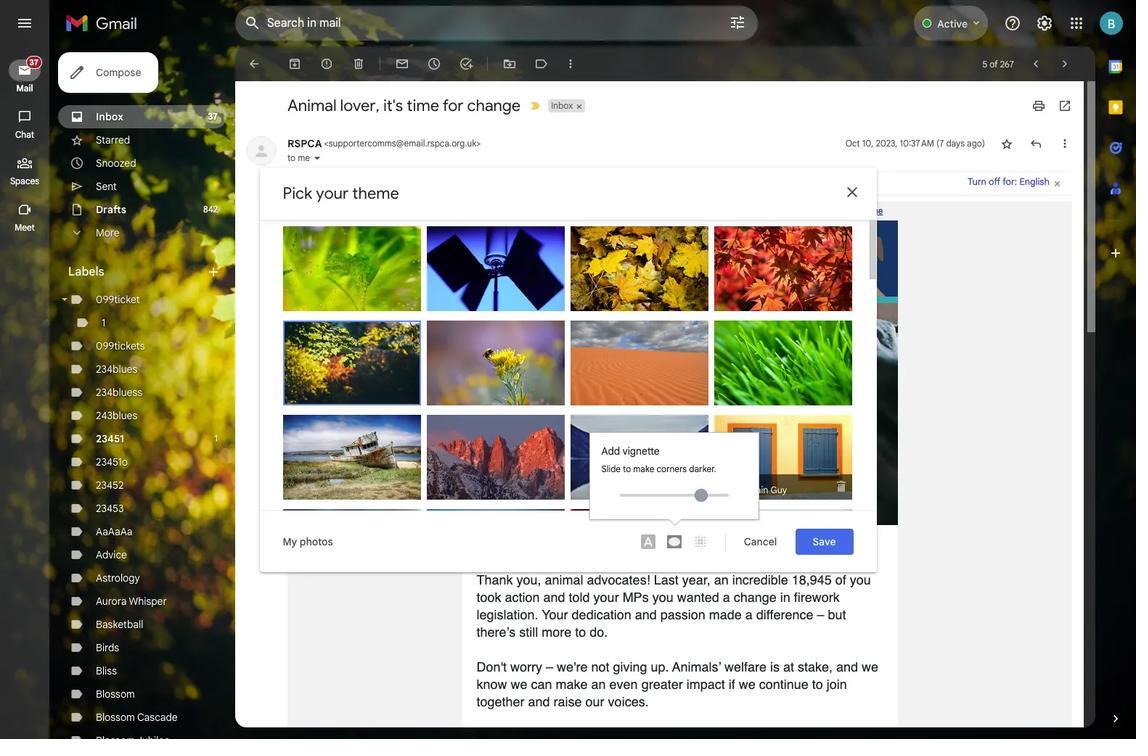 Task type: describe. For each thing, give the bounding box(es) containing it.
made
[[709, 608, 742, 623]]

my photos
[[283, 536, 333, 549]]

my
[[283, 536, 297, 549]]

– inside don't worry – we're not giving up. animals' welfare is at stake, and we know we can make an even greater impact if we continue to join together and raise our voices.
[[546, 660, 553, 675]]

5 of 267
[[983, 58, 1014, 69]]

rspca cell
[[288, 137, 481, 150]]

labels
[[68, 265, 104, 280]]

action
[[505, 590, 540, 606]]

oct 10, 2023, 10:37 am (7 days ago)
[[846, 138, 985, 149]]

theme
[[352, 183, 399, 203]]

2 vertical spatial głowaty
[[347, 498, 382, 509]]

in
[[780, 590, 791, 606]]

bullock for the by: greg bullock option to the left
[[329, 309, 359, 321]]

by: zermatt2 option
[[427, 415, 565, 511]]

make inside don't worry – we're not giving up. animals' welfare is at stake, and we know we can make an even greater impact if we continue to join together and raise our voices.
[[556, 678, 588, 693]]

sent link
[[96, 180, 117, 193]]

supportercomms@email.rspca.org.uk
[[329, 138, 477, 149]]

1 link
[[102, 317, 105, 330]]

bliss
[[96, 665, 117, 678]]

make
[[512, 539, 556, 559]]

compose
[[96, 66, 141, 79]]

2 horizontal spatial greg
[[594, 498, 614, 509]]

and up your
[[544, 590, 565, 606]]

spaces heading
[[0, 176, 49, 187]]

23452 link
[[96, 479, 124, 492]]

took
[[477, 590, 501, 606]]

told
[[569, 590, 590, 606]]

make some noise for firework legislation
[[512, 539, 848, 559]]

oct
[[846, 138, 860, 149]]

chat
[[15, 129, 34, 140]]

christopher
[[594, 403, 643, 415]]

firework legislation
[[689, 539, 848, 559]]

0 horizontal spatial greg
[[307, 309, 327, 321]]

inbox link
[[96, 110, 123, 123]]

10:37 am
[[900, 138, 935, 149]]

off
[[989, 176, 1001, 188]]

5
[[983, 58, 988, 69]]

join
[[827, 678, 847, 693]]

settings image
[[1036, 15, 1054, 32]]

at
[[783, 660, 794, 675]]

wanted
[[677, 590, 719, 606]]

0 vertical spatial of
[[990, 58, 998, 69]]

legislation.
[[477, 608, 539, 623]]

to inside don't worry – we're not giving up. animals' welfare is at stake, and we know we can make an even greater impact if we continue to join together and raise our voices.
[[812, 678, 823, 693]]

turn off for: english
[[968, 176, 1050, 188]]

1 horizontal spatial greg
[[450, 309, 471, 321]]

aaaaaa link
[[96, 526, 133, 539]]

inbox for inbox link
[[96, 110, 123, 123]]

aurora
[[96, 595, 127, 609]]

Not starred checkbox
[[1000, 137, 1014, 151]]

drafts link
[[96, 203, 126, 216]]

animals option
[[427, 509, 565, 594]]

mail
[[16, 83, 33, 94]]

to me
[[288, 153, 310, 163]]

last
[[654, 573, 679, 588]]

37
[[208, 111, 218, 122]]

aurora whisper
[[96, 595, 167, 609]]

animals'
[[672, 660, 721, 675]]

drafts
[[96, 203, 126, 216]]

0 vertical spatial change
[[467, 96, 521, 115]]

days
[[947, 138, 965, 149]]

view online link
[[837, 206, 883, 216]]

bliss link
[[96, 665, 117, 678]]

snoozed link
[[96, 157, 136, 170]]

1 vertical spatial grzegorz
[[308, 402, 346, 414]]

add
[[602, 445, 620, 458]]

add vignette alert dialog
[[589, 432, 759, 526]]

more button
[[58, 221, 227, 245]]

blossom for blossom cascade
[[96, 712, 135, 725]]

oct 10, 2023, 10:37 am (7 days ago) cell
[[846, 137, 985, 151]]

234blues link
[[96, 363, 137, 376]]

by: inside by: christopher roehrs option
[[579, 403, 592, 415]]

thank
[[477, 573, 513, 588]]

animal lover, it's time for change
[[288, 96, 521, 115]]

2 horizontal spatial bullock
[[617, 498, 647, 509]]

by: christopher roehrs option
[[570, 321, 708, 416]]

243blues link
[[96, 410, 137, 423]]

cascade
[[137, 712, 178, 725]]

not
[[591, 660, 610, 675]]

mail, 37 unread messages image
[[24, 60, 41, 73]]

your inside pick your theme alert dialog
[[316, 183, 349, 203]]

bullock for middle the by: greg bullock option
[[473, 309, 503, 321]]

2 horizontal spatial we
[[862, 660, 879, 675]]

is
[[770, 660, 780, 675]]

1 vertical spatial you
[[653, 590, 674, 606]]

advice
[[96, 549, 127, 562]]

234bluess
[[96, 386, 142, 399]]

save button
[[796, 529, 854, 555]]

my photos button
[[271, 529, 345, 555]]

0 vertical spatial głowaty
[[634, 309, 669, 321]]

18,945
[[792, 573, 832, 588]]

pick your theme
[[283, 183, 399, 203]]

to inside thank you, animal advocates! last year, an incredible 18,945 of you took action and told your mps you wanted a change in firework legislation. your dedication and passion made a difference – but there's still more to do.
[[575, 625, 586, 641]]

vignette
[[623, 445, 660, 458]]

Search in mail search field
[[235, 6, 758, 41]]

lover,
[[340, 96, 380, 115]]

your
[[542, 608, 568, 623]]

1 horizontal spatial a
[[746, 608, 753, 623]]

2 vertical spatial grzegorz
[[307, 498, 345, 509]]

– inside thank you, animal advocates! last year, an incredible 18,945 of you took action and told your mps you wanted a change in firework legislation. your dedication and passion made a difference – but there's still more to do.
[[817, 608, 825, 623]]

make inside add vignette slide to make corners darker.
[[633, 464, 655, 475]]

passion
[[661, 608, 706, 623]]

pick
[[283, 183, 312, 203]]

we're
[[557, 660, 588, 675]]

difference
[[757, 608, 814, 623]]

stake,
[[798, 660, 833, 675]]

more
[[96, 227, 119, 240]]

but
[[828, 608, 846, 623]]

and down mps
[[635, 608, 657, 623]]

snoozed
[[96, 157, 136, 170]]

099tickets link
[[96, 340, 145, 353]]

change inside thank you, animal advocates! last year, an incredible 18,945 of you took action and told your mps you wanted a change in firework legislation. your dedication and passion made a difference – but there's still more to do.
[[734, 590, 777, 606]]

incredible
[[733, 573, 788, 588]]



Task type: vqa. For each thing, say whether or not it's contained in the screenshot.
the bottommost shopify
no



Task type: locate. For each thing, give the bounding box(es) containing it.
continue
[[759, 678, 809, 693]]

make
[[633, 464, 655, 475], [556, 678, 588, 693]]

by: zermatt2
[[435, 498, 488, 509]]

cancel
[[744, 536, 777, 549]]

labels heading
[[68, 265, 206, 280]]

1 vertical spatial głowaty
[[348, 402, 383, 414]]

your up the dedication
[[594, 590, 619, 606]]

0 vertical spatial for
[[443, 96, 464, 115]]

pick your theme alert dialog
[[260, 167, 877, 594]]

0 vertical spatial grzegorz
[[594, 309, 632, 321]]

meet heading
[[0, 222, 49, 234]]

an
[[714, 573, 729, 588], [592, 678, 606, 693]]

0 vertical spatial your
[[316, 183, 349, 203]]

0 vertical spatial a
[[723, 590, 730, 606]]

by: grzegorz głowaty option
[[570, 226, 708, 322], [283, 321, 421, 415], [283, 415, 421, 511]]

for:
[[1003, 176, 1018, 188]]

dedication
[[572, 608, 632, 623]]

mail heading
[[0, 83, 49, 94]]

we right stake,
[[862, 660, 879, 675]]

your right pick on the top left
[[316, 183, 349, 203]]

by:
[[292, 309, 304, 321], [435, 309, 448, 321], [579, 309, 592, 321], [723, 309, 736, 321], [293, 402, 306, 414], [435, 403, 448, 415], [579, 403, 592, 415], [723, 403, 736, 415], [723, 485, 736, 497], [292, 498, 304, 509], [435, 498, 448, 509], [579, 498, 592, 509]]

whisper
[[129, 595, 167, 609]]

1 vertical spatial blossom
[[96, 712, 135, 725]]

to left do.
[[575, 625, 586, 641]]

blossom down bliss
[[96, 688, 135, 702]]

for up 'last'
[[661, 539, 684, 559]]

there's
[[477, 625, 516, 641]]

0 horizontal spatial your
[[316, 183, 349, 203]]

we down worry
[[511, 678, 528, 693]]

chat heading
[[0, 129, 49, 141]]

aaaaaa
[[96, 526, 133, 539]]

1 horizontal spatial –
[[817, 608, 825, 623]]

blossom cascade
[[96, 712, 178, 725]]

animal
[[288, 96, 337, 115]]

a right the made
[[746, 608, 753, 623]]

0 vertical spatial 1
[[102, 317, 105, 330]]

0 horizontal spatial make
[[556, 678, 588, 693]]

change down incredible
[[734, 590, 777, 606]]

0 horizontal spatial you
[[653, 590, 674, 606]]

and
[[544, 590, 565, 606], [635, 608, 657, 623], [837, 660, 858, 675], [528, 695, 550, 710]]

inbox up starred link
[[96, 110, 123, 123]]

1 vertical spatial of
[[836, 573, 847, 588]]

and up join
[[837, 660, 858, 675]]

0 vertical spatial you
[[850, 573, 871, 588]]

1 horizontal spatial an
[[714, 573, 729, 588]]

navigation
[[0, 46, 51, 740]]

1 horizontal spatial for
[[661, 539, 684, 559]]

2 horizontal spatial by: greg bullock
[[579, 498, 647, 509]]

do.
[[590, 625, 608, 641]]

1 vertical spatial by: grzegorz głowaty
[[293, 402, 383, 414]]

of right 5
[[990, 58, 998, 69]]

0 horizontal spatial an
[[592, 678, 606, 693]]

0 horizontal spatial 1
[[102, 317, 105, 330]]

meet
[[15, 222, 35, 233]]

tab list
[[1096, 46, 1136, 688]]

some
[[560, 539, 606, 559]]

you down 'last'
[[653, 590, 674, 606]]

1 horizontal spatial by: greg bullock option
[[427, 226, 565, 322]]

roehrs
[[646, 403, 675, 415]]

1 vertical spatial a
[[746, 608, 753, 623]]

0 horizontal spatial by: greg bullock
[[292, 309, 359, 321]]

23451
[[96, 433, 124, 446]]

more
[[542, 625, 572, 641]]

0 horizontal spatial by: greg bullock option
[[283, 226, 421, 322]]

an inside don't worry – we're not giving up. animals' welfare is at stake, and we know we can make an even greater impact if we continue to join together and raise our voices.
[[592, 678, 606, 693]]

your
[[316, 183, 349, 203], [594, 590, 619, 606]]

advocates!
[[587, 573, 650, 588]]

main menu image
[[16, 15, 33, 32]]

1 horizontal spatial change
[[734, 590, 777, 606]]

year,
[[682, 573, 711, 588]]

1 blossom from the top
[[96, 688, 135, 702]]

starred
[[96, 134, 130, 147]]

compose button
[[58, 52, 159, 93]]

1 horizontal spatial you
[[850, 573, 871, 588]]

by: greg bullock option
[[283, 226, 421, 322], [427, 226, 565, 322], [570, 415, 708, 511]]

23453 link
[[96, 503, 124, 516]]

1 horizontal spatial inbox
[[551, 100, 573, 111]]

your inside thank you, animal advocates! last year, an incredible 18,945 of you took action and told your mps you wanted a change in firework legislation. your dedication and passion made a difference – but there's still more to do.
[[594, 590, 619, 606]]

inbox right important because you marked it as important. switch at the left top of page
[[551, 100, 573, 111]]

blossom for the blossom link
[[96, 688, 135, 702]]

23452
[[96, 479, 124, 492]]

of right 18,945
[[836, 573, 847, 588]]

0 horizontal spatial we
[[511, 678, 528, 693]]

turn
[[968, 176, 987, 188]]

of
[[990, 58, 998, 69], [836, 573, 847, 588]]

2 blossom from the top
[[96, 712, 135, 725]]

together
[[477, 695, 525, 710]]

cancel button
[[732, 529, 790, 555]]

change up > on the top of page
[[467, 96, 521, 115]]

by: mike cleron option
[[714, 509, 852, 594]]

save
[[813, 536, 836, 549]]

rspca
[[288, 137, 322, 150]]

by: grzegorz głowaty
[[579, 309, 669, 321], [293, 402, 383, 414], [292, 498, 382, 509]]

1 horizontal spatial by: greg bullock
[[435, 309, 503, 321]]

– left but
[[817, 608, 825, 623]]

blossom cascade link
[[96, 712, 178, 725]]

for right time
[[443, 96, 464, 115]]

0 vertical spatial an
[[714, 573, 729, 588]]

1 horizontal spatial your
[[594, 590, 619, 606]]

time
[[407, 96, 439, 115]]

know
[[477, 678, 507, 693]]

by: inside by: zermatt2 option
[[435, 498, 448, 509]]

grzegorz
[[594, 309, 632, 321], [308, 402, 346, 414], [307, 498, 345, 509]]

2 vertical spatial by: grzegorz głowaty
[[292, 498, 382, 509]]

to right slide
[[623, 464, 631, 475]]

0 horizontal spatial –
[[546, 660, 553, 675]]

0 horizontal spatial bullock
[[329, 309, 359, 321]]

a
[[723, 590, 730, 606], [746, 608, 753, 623]]

234blues
[[96, 363, 137, 376]]

1 horizontal spatial we
[[739, 678, 756, 693]]

an right year,
[[714, 573, 729, 588]]

make down we're
[[556, 678, 588, 693]]

for
[[443, 96, 464, 115], [661, 539, 684, 559]]

0 horizontal spatial of
[[836, 573, 847, 588]]

1 vertical spatial for
[[661, 539, 684, 559]]

an down not in the right of the page
[[592, 678, 606, 693]]

worry
[[510, 660, 542, 675]]

blossom
[[96, 688, 135, 702], [96, 712, 135, 725]]

234bluess link
[[96, 386, 142, 399]]

spaces
[[10, 176, 39, 187]]

we right if
[[739, 678, 756, 693]]

you,
[[517, 573, 541, 588]]

pick your theme heading
[[283, 183, 399, 203]]

search in mail image
[[240, 10, 266, 36]]

by: romain guy option
[[714, 226, 852, 322], [427, 321, 565, 416], [714, 321, 852, 416], [714, 415, 852, 500], [283, 509, 421, 594], [570, 509, 708, 594]]

inbox inside button
[[551, 100, 573, 111]]

still
[[519, 625, 538, 641]]

english
[[1020, 176, 1050, 188]]

can
[[531, 678, 552, 693]]

basketball link
[[96, 619, 143, 632]]

mps
[[623, 590, 649, 606]]

firework
[[794, 590, 840, 606]]

1 horizontal spatial 1
[[215, 434, 218, 444]]

1 vertical spatial your
[[594, 590, 619, 606]]

astrology link
[[96, 572, 140, 585]]

1 vertical spatial change
[[734, 590, 777, 606]]

2023,
[[876, 138, 898, 149]]

you
[[850, 573, 871, 588], [653, 590, 674, 606]]

inbox
[[551, 100, 573, 111], [96, 110, 123, 123]]

23451o link
[[96, 456, 128, 469]]

1 horizontal spatial of
[[990, 58, 998, 69]]

1 vertical spatial an
[[592, 678, 606, 693]]

don't worry – we're not giving up. animals' welfare is at stake, and we know we can make an even greater impact if we continue to join together and raise our voices.
[[477, 660, 879, 710]]

0 vertical spatial by: grzegorz głowaty
[[579, 309, 669, 321]]

a up the made
[[723, 590, 730, 606]]

1
[[102, 317, 105, 330], [215, 434, 218, 444]]

make down vignette
[[633, 464, 655, 475]]

astrology
[[96, 572, 140, 585]]

aurora whisper link
[[96, 595, 167, 609]]

– up can
[[546, 660, 553, 675]]

by: christopher roehrs
[[579, 403, 675, 415]]

inbox button
[[548, 99, 575, 113]]

1 horizontal spatial bullock
[[473, 309, 503, 321]]

0 horizontal spatial a
[[723, 590, 730, 606]]

and down can
[[528, 695, 550, 710]]

0 vertical spatial make
[[633, 464, 655, 475]]

you right 18,945
[[850, 573, 871, 588]]

impact
[[687, 678, 725, 693]]

–
[[817, 608, 825, 623], [546, 660, 553, 675]]

0 vertical spatial blossom
[[96, 688, 135, 702]]

advanced search options image
[[723, 8, 752, 37]]

to inside add vignette slide to make corners darker.
[[623, 464, 631, 475]]

corners
[[657, 464, 687, 475]]

0 horizontal spatial inbox
[[96, 110, 123, 123]]

rspca < supportercomms@email.rspca.org.uk >
[[288, 137, 481, 150]]

2 horizontal spatial by: greg bullock option
[[570, 415, 708, 511]]

inbox for inbox button
[[551, 100, 573, 111]]

important because you marked it as important. switch
[[528, 99, 543, 113]]

099ticket link
[[96, 293, 140, 306]]

of inside thank you, animal advocates! last year, an incredible 18,945 of you took action and told your mps you wanted a change in firework legislation. your dedication and passion made a difference – but there's still more to do.
[[836, 573, 847, 588]]

an inside thank you, animal advocates! last year, an incredible 18,945 of you took action and told your mps you wanted a change in firework legislation. your dedication and passion made a difference – but there's still more to do.
[[714, 573, 729, 588]]

raise
[[554, 695, 582, 710]]

23453
[[96, 503, 124, 516]]

birds
[[96, 642, 119, 655]]

23451o
[[96, 456, 128, 469]]

1 vertical spatial –
[[546, 660, 553, 675]]

0 horizontal spatial for
[[443, 96, 464, 115]]

1 vertical spatial 1
[[215, 434, 218, 444]]

1 horizontal spatial make
[[633, 464, 655, 475]]

me
[[298, 153, 310, 163]]

darker.
[[689, 464, 717, 475]]

blossom down the blossom link
[[96, 712, 135, 725]]

to
[[288, 153, 296, 163], [623, 464, 631, 475], [575, 625, 586, 641], [812, 678, 823, 693]]

navigation containing mail
[[0, 46, 51, 740]]

vignette slider slider
[[620, 489, 729, 502]]

to down stake,
[[812, 678, 823, 693]]

<
[[324, 138, 329, 149]]

0 horizontal spatial change
[[467, 96, 521, 115]]

to left me
[[288, 153, 296, 163]]

1 vertical spatial make
[[556, 678, 588, 693]]

0 vertical spatial –
[[817, 608, 825, 623]]



